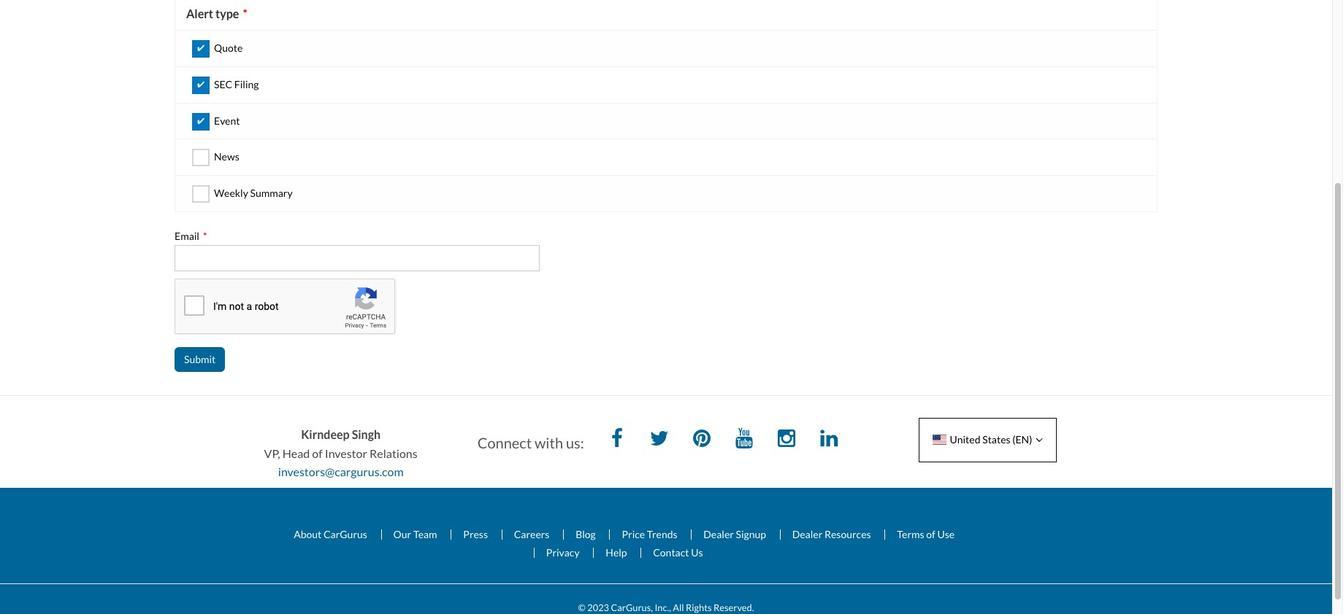 Task type: describe. For each thing, give the bounding box(es) containing it.
filing
[[234, 78, 259, 90]]

connect
[[478, 435, 532, 452]]

us
[[691, 547, 703, 559]]

2023
[[587, 602, 609, 614]]

contact
[[653, 547, 689, 559]]

summary
[[250, 187, 293, 200]]

cargurus,
[[611, 602, 653, 614]]

head
[[282, 447, 310, 461]]

about cargurus link
[[282, 529, 379, 541]]

©
[[578, 602, 586, 614]]

youtube image
[[730, 426, 759, 455]]

rights
[[686, 602, 712, 614]]

with
[[535, 435, 563, 452]]

alert
[[186, 7, 213, 20]]

help
[[606, 547, 627, 559]]

about
[[294, 529, 322, 541]]

alert type
[[186, 7, 239, 20]]

vp,
[[264, 447, 280, 461]]

help link
[[593, 547, 639, 559]]

weekly
[[214, 187, 248, 200]]

careers link
[[502, 529, 561, 541]]

facebook image
[[602, 426, 632, 455]]

email
[[175, 230, 199, 242]]

sec filing
[[214, 78, 259, 90]]

dealer for dealer resources
[[792, 529, 823, 541]]

our team link
[[381, 529, 449, 541]]

connect with us element
[[478, 426, 855, 455]]

use
[[937, 529, 955, 541]]

united states (en) button
[[919, 418, 1057, 463]]

investor
[[325, 447, 367, 461]]

dealer signup link
[[691, 529, 778, 541]]

type
[[216, 7, 239, 20]]

Email email field
[[175, 246, 540, 272]]

contact us link
[[641, 547, 715, 559]]

twitter image
[[645, 426, 674, 455]]

trends
[[647, 529, 677, 541]]

of inside terms of use privacy
[[926, 529, 935, 541]]

press link
[[451, 529, 500, 541]]

reserved.
[[714, 602, 754, 614]]



Task type: locate. For each thing, give the bounding box(es) containing it.
inc.,
[[655, 602, 671, 614]]

contact us
[[653, 547, 703, 559]]

of
[[312, 447, 323, 461], [926, 529, 935, 541]]

of inside kirndeep singh vp, head of investor relations investors@cargurus.com
[[312, 447, 323, 461]]

blog link
[[563, 529, 607, 541]]

of down kirndeep
[[312, 447, 323, 461]]

dealer left signup
[[704, 529, 734, 541]]

1 vertical spatial of
[[926, 529, 935, 541]]

us:
[[566, 435, 584, 452]]

team
[[413, 529, 437, 541]]

singh
[[352, 428, 381, 442]]

our team
[[393, 529, 437, 541]]

instagram image
[[772, 426, 801, 455]]

dealer left resources
[[792, 529, 823, 541]]

dealer resources link
[[780, 529, 883, 541]]

investors@cargurus.com
[[278, 465, 404, 479]]

None submit
[[175, 348, 225, 373]]

terms of use privacy
[[546, 529, 955, 559]]

linkedin image
[[814, 426, 844, 455]]

quote
[[214, 42, 243, 54]]

1 horizontal spatial of
[[926, 529, 935, 541]]

price
[[622, 529, 645, 541]]

kirndeep
[[301, 428, 350, 442]]

price trends
[[622, 529, 677, 541]]

signup
[[736, 529, 766, 541]]

dealer for dealer signup
[[704, 529, 734, 541]]

all
[[673, 602, 684, 614]]

connect with us:
[[478, 435, 584, 452]]

investors@cargurus.com link
[[278, 465, 404, 479]]

our
[[393, 529, 411, 541]]

price trends link
[[609, 529, 689, 541]]

weekly summary
[[214, 187, 293, 200]]

sec
[[214, 78, 232, 90]]

states
[[982, 434, 1011, 446]]

(en)
[[1012, 434, 1032, 446]]

1 dealer from the left
[[704, 529, 734, 541]]

cargurus
[[324, 529, 367, 541]]

0 horizontal spatial of
[[312, 447, 323, 461]]

2 dealer from the left
[[792, 529, 823, 541]]

united
[[950, 434, 981, 446]]

privacy link
[[534, 547, 591, 559]]

dealer signup
[[704, 529, 766, 541]]

event
[[214, 114, 240, 127]]

kirndeep singh vp, head of investor relations investors@cargurus.com
[[264, 428, 418, 479]]

blog
[[576, 529, 596, 541]]

of left use
[[926, 529, 935, 541]]

dealer
[[704, 529, 734, 541], [792, 529, 823, 541]]

terms
[[897, 529, 924, 541]]

relations
[[370, 447, 418, 461]]

privacy
[[546, 547, 580, 559]]

press
[[463, 529, 488, 541]]

resources
[[825, 529, 871, 541]]

news
[[214, 151, 239, 163]]

0 horizontal spatial dealer
[[704, 529, 734, 541]]

careers
[[514, 529, 550, 541]]

© 2023 cargurus, inc., all rights reserved.
[[578, 602, 754, 614]]

terms of use link
[[885, 529, 966, 541]]

1 horizontal spatial dealer
[[792, 529, 823, 541]]

pinterest image
[[687, 426, 716, 455]]

united states (en)
[[950, 434, 1032, 446]]

about cargurus
[[294, 529, 367, 541]]

us image
[[933, 435, 946, 446]]

dealer resources
[[792, 529, 871, 541]]

0 vertical spatial of
[[312, 447, 323, 461]]



Task type: vqa. For each thing, say whether or not it's contained in the screenshot.
Email email field
yes



